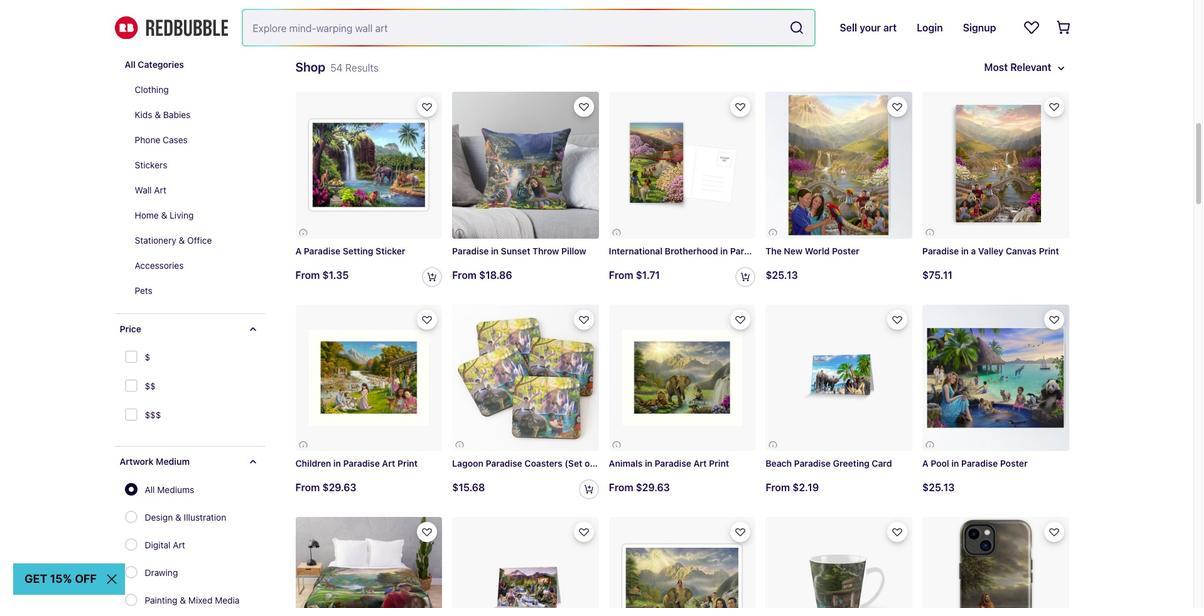 Task type: locate. For each thing, give the bounding box(es) containing it.
1 vertical spatial $25.13
[[923, 482, 955, 493]]

paradise up $2.19
[[795, 458, 831, 469]]

in left sunset
[[491, 246, 499, 256]]

a left pool
[[923, 458, 929, 469]]

& right "kids"
[[155, 110, 161, 120]]

paradise in a valley canvas print image
[[923, 92, 1070, 239]]

None radio
[[125, 511, 137, 524], [125, 539, 137, 551], [125, 511, 137, 524], [125, 539, 137, 551]]

kids
[[135, 110, 152, 120]]

0 horizontal spatial print
[[398, 458, 418, 469]]

print left lagoon
[[398, 458, 418, 469]]

1 vertical spatial poster
[[1001, 458, 1028, 469]]

from $29.63 down children
[[296, 482, 357, 493]]

poster
[[832, 246, 860, 256], [1001, 458, 1028, 469]]

beach
[[766, 458, 792, 469]]

$25.13 down pool
[[923, 482, 955, 493]]

None checkbox
[[125, 351, 140, 366], [125, 409, 140, 424], [125, 351, 140, 366], [125, 409, 140, 424]]

in right brotherhood
[[721, 246, 728, 256]]

$25.13 down postcard
[[766, 269, 798, 281]]

None checkbox
[[125, 380, 140, 395]]

mountain paradise greeting card image
[[452, 517, 599, 608]]

$29.63
[[323, 482, 357, 493], [636, 482, 670, 493]]

art for digital art
[[173, 540, 185, 551]]

0 vertical spatial poster
[[832, 246, 860, 256]]

0 horizontal spatial $29.63
[[323, 482, 357, 493]]

pets button
[[125, 279, 265, 304]]

1 from $29.63 from the left
[[296, 482, 357, 493]]

art
[[344, 33, 359, 44], [154, 185, 166, 196], [382, 458, 395, 469], [694, 458, 707, 469], [173, 540, 185, 551]]

new
[[784, 246, 803, 256]]

animals
[[609, 458, 643, 469]]

a for a paradise setting sticker
[[296, 246, 302, 256]]

& right the home
[[161, 210, 167, 221]]

& right design
[[175, 512, 181, 523]]

world
[[805, 246, 830, 256]]

shepherd with flock iphone tough case image
[[923, 517, 1070, 608]]

1 horizontal spatial from $29.63
[[609, 482, 670, 493]]

wall art
[[135, 185, 166, 196]]

1 vertical spatial a
[[923, 458, 929, 469]]

in left a
[[962, 246, 969, 256]]

paradise
[[301, 33, 342, 44], [304, 246, 341, 256], [452, 246, 489, 256], [731, 246, 767, 256], [923, 246, 960, 256], [343, 458, 380, 469], [486, 458, 523, 469], [795, 458, 831, 469], [655, 458, 692, 469], [962, 458, 998, 469]]

& left office
[[179, 235, 185, 246]]

from $1.71
[[609, 269, 660, 281]]

work
[[362, 33, 386, 44]]

children in paradise art print
[[296, 458, 418, 469]]

&
[[155, 110, 161, 120], [161, 210, 167, 221], [179, 235, 185, 246], [175, 512, 181, 523], [180, 595, 186, 606]]

1 $29.63 from the left
[[323, 482, 357, 493]]

& left 'mixed'
[[180, 595, 186, 606]]

4)
[[596, 458, 605, 469]]

a pool in paradise poster
[[923, 458, 1028, 469]]

0 horizontal spatial a
[[296, 246, 302, 256]]

lagoon
[[452, 458, 484, 469]]

the new world poster image
[[766, 92, 913, 239]]

from down beach
[[766, 482, 791, 493]]

54
[[331, 62, 343, 74]]

0 vertical spatial $25.13
[[766, 269, 798, 281]]

painting
[[145, 595, 178, 606]]

setting
[[343, 246, 374, 256]]

a for a pool in paradise poster
[[923, 458, 929, 469]]

all
[[120, 1, 130, 12], [125, 59, 136, 70], [145, 485, 155, 495]]

price group
[[123, 345, 161, 431]]

in for animals in paradise art print
[[645, 458, 653, 469]]

media
[[215, 595, 240, 606]]

paradise right children
[[343, 458, 380, 469]]

$29.63 down children in paradise art print
[[323, 482, 357, 493]]

0 vertical spatial all
[[120, 1, 130, 12]]

stickers
[[135, 160, 167, 171]]

0 vertical spatial a
[[296, 246, 302, 256]]

home & living
[[135, 210, 194, 221]]

price
[[120, 324, 141, 335]]

from $29.63 for children
[[296, 482, 357, 493]]

a up from $1.35
[[296, 246, 302, 256]]

in for paradise in sunset throw pillow
[[491, 246, 499, 256]]

from left $18.86
[[452, 269, 477, 281]]

& inside 'button'
[[179, 235, 185, 246]]

paradise art work
[[301, 33, 386, 44]]

all inside the 'artwork medium' option group
[[145, 485, 155, 495]]

$29.63 for animals
[[636, 482, 670, 493]]

from
[[296, 269, 320, 281], [452, 269, 477, 281], [609, 269, 634, 281], [296, 482, 320, 493], [766, 482, 791, 493], [609, 482, 634, 493]]

phone cases
[[135, 135, 188, 145]]

$1.71
[[636, 269, 660, 281]]

stationery
[[135, 235, 176, 246]]

from left '$1.71' at the top right
[[609, 269, 634, 281]]

artwork medium
[[120, 456, 190, 467]]

2 vertical spatial all
[[145, 485, 155, 495]]

from left $1.35
[[296, 269, 320, 281]]

$25.13 for new
[[766, 269, 798, 281]]

print right canvas on the right top of page
[[1040, 246, 1060, 256]]

& for stationery
[[179, 235, 185, 246]]

in right children
[[334, 458, 341, 469]]

all inside all categories button
[[125, 59, 136, 70]]

2 from $29.63 from the left
[[609, 482, 670, 493]]

from $2.19
[[766, 482, 819, 493]]

in right animals
[[645, 458, 653, 469]]

illustration
[[184, 512, 226, 523]]

from $29.63 for animals
[[609, 482, 670, 493]]

from $29.63 down animals
[[609, 482, 670, 493]]

from for animals in paradise art print
[[609, 482, 634, 493]]

all left collections on the left top
[[120, 1, 130, 12]]

1 horizontal spatial $29.63
[[636, 482, 670, 493]]

all inside the all collections button
[[120, 1, 130, 12]]

home
[[135, 210, 159, 221]]

from for children in paradise art print
[[296, 482, 320, 493]]

paradise art work button
[[296, 0, 442, 49]]

(set
[[565, 458, 583, 469]]

paradise up shop
[[301, 33, 342, 44]]

all down category
[[125, 59, 136, 70]]

0 horizontal spatial from $29.63
[[296, 482, 357, 493]]

paradise park throw blanket image
[[296, 517, 442, 608]]

& for home
[[161, 210, 167, 221]]

collections
[[132, 1, 177, 12]]

& for kids
[[155, 110, 161, 120]]

1 horizontal spatial a
[[923, 458, 929, 469]]

cases
[[163, 135, 188, 145]]

shop 54 results
[[296, 60, 379, 74]]

$25.13
[[766, 269, 798, 281], [923, 482, 955, 493]]

all collections
[[120, 1, 177, 12]]

0 horizontal spatial $25.13
[[766, 269, 798, 281]]

from $29.63
[[296, 482, 357, 493], [609, 482, 670, 493]]

price button
[[115, 314, 265, 345]]

print
[[1040, 246, 1060, 256], [398, 458, 418, 469], [709, 458, 730, 469]]

canvas
[[1006, 246, 1037, 256]]

all for all collections
[[120, 1, 130, 12]]

none checkbox inside the "price" group
[[125, 380, 140, 395]]

design
[[145, 512, 173, 523]]

$2.19
[[793, 482, 819, 493]]

from down animals
[[609, 482, 634, 493]]

art for wall art
[[154, 185, 166, 196]]

0 horizontal spatial poster
[[832, 246, 860, 256]]

& for design
[[175, 512, 181, 523]]

in
[[491, 246, 499, 256], [721, 246, 728, 256], [962, 246, 969, 256], [334, 458, 341, 469], [645, 458, 653, 469], [952, 458, 960, 469]]

of
[[585, 458, 594, 469]]

beach paradise greeting card image
[[766, 305, 913, 451]]

mixed
[[188, 595, 213, 606]]

animals in paradise art print
[[609, 458, 730, 469]]

paradise in sunset throw pillow
[[452, 246, 587, 256]]

water play paradise tall mug image
[[766, 517, 913, 608]]

print left beach
[[709, 458, 730, 469]]

redbubble logo image
[[115, 16, 228, 39]]

1 horizontal spatial $25.13
[[923, 482, 955, 493]]

art inside option group
[[173, 540, 185, 551]]

digital
[[145, 540, 171, 551]]

all left 'mediums'
[[145, 485, 155, 495]]

None radio
[[125, 483, 137, 496], [125, 566, 137, 579], [125, 594, 137, 607], [125, 483, 137, 496], [125, 566, 137, 579], [125, 594, 137, 607]]

paradise in a valley canvas print
[[923, 246, 1060, 256]]

$29.63 down animals in paradise art print
[[636, 482, 670, 493]]

from down children
[[296, 482, 320, 493]]

1 horizontal spatial poster
[[1001, 458, 1028, 469]]

1 vertical spatial all
[[125, 59, 136, 70]]

international brotherhood in paradise postcard image
[[609, 92, 756, 239]]

$29.63 for children
[[323, 482, 357, 493]]

paradise up from $18.86
[[452, 246, 489, 256]]

1 horizontal spatial print
[[709, 458, 730, 469]]

2 $29.63 from the left
[[636, 482, 670, 493]]

None field
[[243, 10, 815, 45]]



Task type: vqa. For each thing, say whether or not it's contained in the screenshot.
ORIGINAL
no



Task type: describe. For each thing, give the bounding box(es) containing it.
& for painting
[[180, 595, 186, 606]]

animals in paradise art print image
[[609, 305, 756, 451]]

postcard
[[769, 246, 807, 256]]

card
[[872, 458, 893, 469]]

$25.13 for pool
[[923, 482, 955, 493]]

shop
[[296, 60, 326, 74]]

a family in paradise sticker image
[[609, 517, 756, 608]]

digital art
[[145, 540, 185, 551]]

$1.35
[[323, 269, 349, 281]]

from $18.86
[[452, 269, 513, 281]]

the new world poster
[[766, 246, 860, 256]]

in right pool
[[952, 458, 960, 469]]

a pool in paradise poster image
[[923, 305, 1070, 451]]

in for children in paradise art print
[[334, 458, 341, 469]]

all for all mediums
[[145, 485, 155, 495]]

children
[[296, 458, 331, 469]]

results
[[346, 62, 379, 74]]

sunset
[[501, 246, 531, 256]]

clothing
[[135, 84, 169, 95]]

paradise right lagoon
[[486, 458, 523, 469]]

all mediums
[[145, 485, 194, 495]]

painting & mixed media
[[145, 595, 240, 606]]

stationery & office
[[135, 235, 212, 246]]

all collections button
[[115, 0, 265, 22]]

all for all categories
[[125, 59, 136, 70]]

in for paradise in a valley canvas print
[[962, 246, 969, 256]]

category button
[[115, 22, 265, 52]]

kids & babies
[[135, 110, 191, 120]]

print for children in paradise art print
[[398, 458, 418, 469]]

accessories button
[[125, 253, 265, 279]]

$75.11
[[923, 269, 953, 281]]

living
[[170, 210, 194, 221]]

pool
[[931, 458, 950, 469]]

stationery & office button
[[125, 228, 265, 253]]

categories
[[138, 59, 184, 70]]

babies
[[163, 110, 191, 120]]

pets
[[135, 286, 153, 296]]

artwork medium button
[[115, 447, 265, 477]]

phone cases button
[[125, 128, 265, 153]]

category
[[120, 32, 159, 42]]

from $1.35
[[296, 269, 349, 281]]

sticker
[[376, 246, 406, 256]]

wall
[[135, 185, 152, 196]]

paradise in sunset throw pillow image
[[452, 92, 599, 239]]

print for animals in paradise art print
[[709, 458, 730, 469]]

international brotherhood in paradise postcard
[[609, 246, 807, 256]]

greeting
[[833, 458, 870, 469]]

all categories
[[125, 59, 184, 70]]

lagoon paradise coasters (set of 4)
[[452, 458, 605, 469]]

paradise up $75.11
[[923, 246, 960, 256]]

wall art button
[[125, 178, 265, 203]]

accessories
[[135, 260, 184, 271]]

valley
[[979, 246, 1004, 256]]

coasters
[[525, 458, 563, 469]]

paradise right pool
[[962, 458, 998, 469]]

the
[[766, 246, 782, 256]]

all categories button
[[115, 52, 265, 78]]

a
[[972, 246, 977, 256]]

office
[[187, 235, 212, 246]]

phone
[[135, 135, 160, 145]]

Search term search field
[[243, 10, 785, 45]]

a paradise setting sticker
[[296, 246, 406, 256]]

clothing button
[[125, 78, 265, 103]]

lagoon paradise coasters (set of 4) image
[[452, 305, 599, 451]]

artwork medium option group
[[125, 477, 247, 608]]

kids & babies button
[[125, 103, 265, 128]]

medium
[[156, 456, 190, 467]]

paradise left postcard
[[731, 246, 767, 256]]

design & illustration
[[145, 512, 226, 523]]

paradise right animals
[[655, 458, 692, 469]]

stickers button
[[125, 153, 265, 178]]

paradise up from $1.35
[[304, 246, 341, 256]]

home & living button
[[125, 203, 265, 228]]

from for paradise in sunset throw pillow
[[452, 269, 477, 281]]

pillow
[[562, 246, 587, 256]]

mediums
[[157, 485, 194, 495]]

brotherhood
[[665, 246, 718, 256]]

drawing
[[145, 568, 178, 578]]

art for paradise art work
[[344, 33, 359, 44]]

a paradise setting sticker image
[[296, 92, 442, 239]]

$18.86
[[479, 269, 513, 281]]

from for beach paradise greeting card
[[766, 482, 791, 493]]

$15.68
[[452, 482, 485, 493]]

throw
[[533, 246, 560, 256]]

children in paradise art print image
[[296, 305, 442, 451]]

international
[[609, 246, 663, 256]]

artwork
[[120, 456, 154, 467]]

2 horizontal spatial print
[[1040, 246, 1060, 256]]

paradise inside button
[[301, 33, 342, 44]]

beach paradise greeting card
[[766, 458, 893, 469]]



